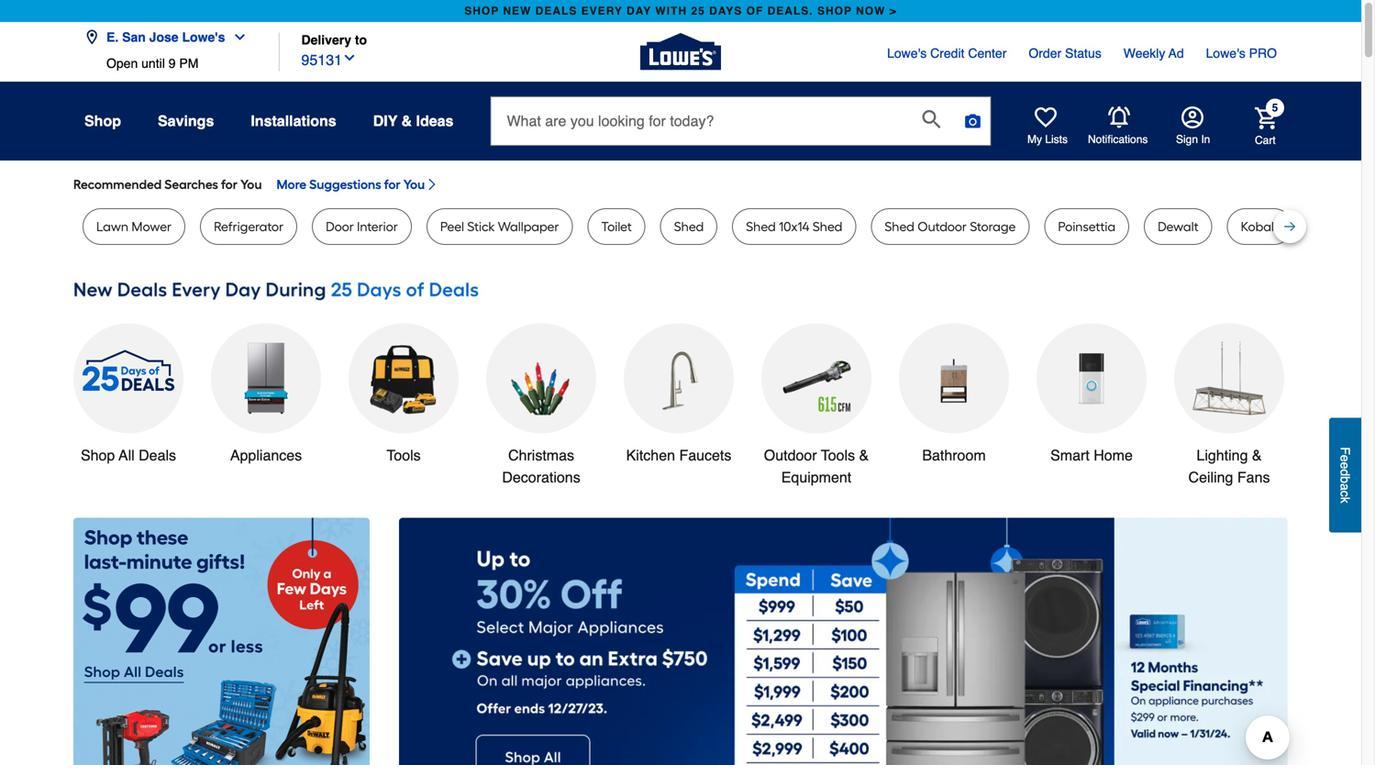 Task type: vqa. For each thing, say whether or not it's contained in the screenshot.
"Contents"
no



Task type: locate. For each thing, give the bounding box(es) containing it.
outdoor
[[918, 219, 967, 234]]

2 you from the left
[[403, 177, 425, 192]]

you left more
[[240, 177, 262, 192]]

deals
[[139, 447, 176, 464]]

recommended searches for you
[[73, 177, 262, 192]]

shop inside shop all deals link
[[81, 447, 115, 464]]

you for recommended searches for you
[[240, 177, 262, 192]]

deals
[[536, 5, 577, 17]]

e. san jose lowe's
[[106, 30, 225, 44]]

center
[[968, 46, 1007, 61]]

2 horizontal spatial &
[[1252, 447, 1262, 464]]

95131 button
[[301, 47, 357, 71]]

0 horizontal spatial shop
[[464, 5, 499, 17]]

lowe's left pro
[[1206, 46, 1246, 61]]

days
[[709, 5, 743, 17]]

Search Query text field
[[491, 97, 908, 145]]

shed down recommended searches for you heading
[[674, 219, 704, 234]]

shop left now
[[817, 5, 852, 17]]

shop left all
[[81, 447, 115, 464]]

2 tools from the left
[[821, 447, 855, 464]]

weekly
[[1124, 46, 1166, 61]]

bathroom link
[[899, 323, 1009, 467]]

1 horizontal spatial shop
[[817, 5, 852, 17]]

tools down tools image
[[387, 447, 421, 464]]

0 horizontal spatial lowe's
[[182, 30, 225, 44]]

peel
[[440, 219, 464, 234]]

>
[[890, 5, 897, 17]]

order status link
[[1029, 44, 1102, 62]]

recommended searches for you heading
[[73, 175, 1288, 194]]

0 horizontal spatial chevron down image
[[225, 30, 247, 44]]

outdoor
[[764, 447, 817, 464]]

decorations
[[502, 469, 580, 486]]

search image
[[922, 110, 941, 128]]

lowe's up pm on the left
[[182, 30, 225, 44]]

savings button
[[158, 105, 214, 138]]

new deals every day during 25 days of deals image
[[73, 274, 1288, 305]]

door
[[326, 219, 354, 234]]

0 horizontal spatial &
[[401, 112, 412, 129]]

c
[[1338, 490, 1353, 497]]

kitchen faucets image
[[642, 342, 716, 415]]

now
[[856, 5, 886, 17]]

& inside lighting & ceiling fans
[[1252, 447, 1262, 464]]

weekly ad link
[[1124, 44, 1184, 62]]

until
[[141, 56, 165, 71]]

shed for shed
[[674, 219, 704, 234]]

chevron down image inside 95131 button
[[342, 51, 357, 65]]

san
[[122, 30, 146, 44]]

chevron down image right jose
[[225, 30, 247, 44]]

lowe's home improvement logo image
[[640, 11, 721, 92]]

all
[[119, 447, 135, 464]]

1 you from the left
[[240, 177, 262, 192]]

2 e from the top
[[1338, 462, 1353, 469]]

chevron down image down to
[[342, 51, 357, 65]]

10x14
[[779, 219, 810, 234]]

2 for from the left
[[384, 177, 401, 192]]

deals.
[[768, 5, 813, 17]]

shed left outdoor
[[885, 219, 915, 234]]

& right outdoor
[[859, 447, 869, 464]]

1 horizontal spatial tools
[[821, 447, 855, 464]]

kitchen faucets link
[[624, 323, 734, 467]]

3 shed from the left
[[813, 219, 843, 234]]

smart
[[1051, 447, 1090, 464]]

tools up equipment on the bottom right
[[821, 447, 855, 464]]

4 shed from the left
[[885, 219, 915, 234]]

tools image
[[367, 342, 440, 415]]

lowe's credit center link
[[887, 44, 1007, 62]]

order
[[1029, 46, 1062, 61]]

0 horizontal spatial for
[[221, 177, 238, 192]]

for inside more suggestions for you link
[[384, 177, 401, 192]]

shop down open
[[84, 112, 121, 129]]

e up 'd'
[[1338, 455, 1353, 462]]

& up fans at the bottom
[[1252, 447, 1262, 464]]

open
[[106, 56, 138, 71]]

shop
[[464, 5, 499, 17], [817, 5, 852, 17]]

stick
[[467, 219, 495, 234]]

refrigerator
[[214, 219, 284, 234]]

appliances
[[230, 447, 302, 464]]

&
[[401, 112, 412, 129], [859, 447, 869, 464], [1252, 447, 1262, 464]]

0 vertical spatial shop
[[84, 112, 121, 129]]

you down diy & ideas button at the top of the page
[[403, 177, 425, 192]]

new
[[503, 5, 532, 17]]

for right searches
[[221, 177, 238, 192]]

lowe's
[[182, 30, 225, 44], [887, 46, 927, 61], [1206, 46, 1246, 61]]

smart home link
[[1037, 323, 1147, 467]]

shed right '10x14'
[[813, 219, 843, 234]]

1 horizontal spatial for
[[384, 177, 401, 192]]

0 horizontal spatial you
[[240, 177, 262, 192]]

bathroom image
[[917, 342, 991, 415]]

& for ceiling
[[1252, 447, 1262, 464]]

1 vertical spatial chevron down image
[[342, 51, 357, 65]]

1 shed from the left
[[674, 219, 704, 234]]

credit
[[930, 46, 965, 61]]

home
[[1094, 447, 1133, 464]]

& right diy
[[401, 112, 412, 129]]

searches
[[164, 177, 218, 192]]

0 horizontal spatial tools
[[387, 447, 421, 464]]

in
[[1201, 133, 1210, 146]]

2 horizontal spatial lowe's
[[1206, 46, 1246, 61]]

lowe's home improvement account image
[[1182, 106, 1204, 128]]

k
[[1338, 497, 1353, 503]]

shop
[[84, 112, 121, 129], [81, 447, 115, 464]]

more suggestions for you link
[[277, 175, 440, 194]]

None search field
[[490, 96, 991, 163]]

& inside button
[[401, 112, 412, 129]]

bathroom
[[922, 447, 986, 464]]

shop for shop
[[84, 112, 121, 129]]

b
[[1338, 476, 1353, 483]]

delivery to
[[301, 33, 367, 47]]

lighting
[[1197, 447, 1248, 464]]

0 vertical spatial chevron down image
[[225, 30, 247, 44]]

1 horizontal spatial chevron down image
[[342, 51, 357, 65]]

you
[[240, 177, 262, 192], [403, 177, 425, 192]]

jose
[[149, 30, 179, 44]]

with
[[655, 5, 687, 17]]

2 shed from the left
[[746, 219, 776, 234]]

e.
[[106, 30, 119, 44]]

lowe's left credit
[[887, 46, 927, 61]]

notifications
[[1088, 133, 1148, 146]]

e up b
[[1338, 462, 1353, 469]]

1 for from the left
[[221, 177, 238, 192]]

lowe's inside button
[[182, 30, 225, 44]]

1 horizontal spatial &
[[859, 447, 869, 464]]

e. san jose lowe's button
[[84, 19, 254, 56]]

1 horizontal spatial lowe's
[[887, 46, 927, 61]]

interior
[[357, 219, 398, 234]]

pro
[[1249, 46, 1277, 61]]

status
[[1065, 46, 1102, 61]]

lowe's home improvement cart image
[[1255, 107, 1277, 129]]

shop all deals image
[[73, 323, 183, 433]]

for left chevron right "image"
[[384, 177, 401, 192]]

lowe's pro
[[1206, 46, 1277, 61]]

cart
[[1255, 134, 1276, 147]]

shed left '10x14'
[[746, 219, 776, 234]]

chevron down image
[[225, 30, 247, 44], [342, 51, 357, 65]]

shed outdoor storage
[[885, 219, 1016, 234]]

1 horizontal spatial you
[[403, 177, 425, 192]]

2 shop from the left
[[817, 5, 852, 17]]

shop all deals link
[[73, 323, 183, 467]]

1 vertical spatial shop
[[81, 447, 115, 464]]

to
[[355, 33, 367, 47]]

ceiling
[[1189, 469, 1234, 486]]

installations button
[[251, 105, 336, 138]]

shop left new
[[464, 5, 499, 17]]

recommended
[[73, 177, 162, 192]]

5
[[1272, 101, 1278, 114]]

delivery
[[301, 33, 351, 47]]



Task type: describe. For each thing, give the bounding box(es) containing it.
shed for shed outdoor storage
[[885, 219, 915, 234]]

diy
[[373, 112, 397, 129]]

faucets
[[679, 447, 732, 464]]

f e e d b a c k button
[[1329, 418, 1362, 532]]

equipment
[[781, 469, 852, 486]]

shop new deals every day with 25 days of deals. shop now > link
[[461, 0, 901, 22]]

1 shop from the left
[[464, 5, 499, 17]]

ad
[[1169, 46, 1184, 61]]

kobalt
[[1241, 219, 1279, 234]]

lighting & ceiling fans
[[1189, 447, 1270, 486]]

appliances image
[[229, 342, 303, 415]]

my
[[1028, 133, 1042, 146]]

chevron right image
[[425, 177, 440, 192]]

suggestions
[[309, 177, 381, 192]]

shed 10x14 shed
[[746, 219, 843, 234]]

shop these last-minute gifts. $99 or less. quantities are limited and won't last. image
[[73, 518, 370, 765]]

shop button
[[84, 105, 121, 138]]

peel stick wallpaper
[[440, 219, 559, 234]]

lowe's credit center
[[887, 46, 1007, 61]]

9
[[169, 56, 176, 71]]

storage
[[970, 219, 1016, 234]]

order status
[[1029, 46, 1102, 61]]

up to 30 percent off select major appliances. plus, save up to an extra $750 on major appliances. image
[[399, 518, 1288, 765]]

christmas decorations link
[[486, 323, 596, 489]]

christmas
[[508, 447, 574, 464]]

shop new deals every day with 25 days of deals. shop now >
[[464, 5, 897, 17]]

day
[[627, 5, 652, 17]]

25
[[691, 5, 705, 17]]

ideas
[[416, 112, 454, 129]]

wallpaper
[[498, 219, 559, 234]]

chevron down image inside "e. san jose lowe's" button
[[225, 30, 247, 44]]

a
[[1338, 483, 1353, 490]]

diy & ideas
[[373, 112, 454, 129]]

installations
[[251, 112, 336, 129]]

lawn mower
[[96, 219, 172, 234]]

shop for shop all deals
[[81, 447, 115, 464]]

door interior
[[326, 219, 398, 234]]

tools link
[[349, 323, 459, 467]]

outdoor tools & equipment image
[[780, 342, 853, 415]]

f e e d b a c k
[[1338, 447, 1353, 503]]

dewalt
[[1158, 219, 1199, 234]]

sign in
[[1176, 133, 1210, 146]]

of
[[747, 5, 764, 17]]

savings
[[158, 112, 214, 129]]

diy & ideas button
[[373, 105, 454, 138]]

more
[[277, 177, 307, 192]]

for for searches
[[221, 177, 238, 192]]

you for more suggestions for you
[[403, 177, 425, 192]]

tools inside outdoor tools & equipment
[[821, 447, 855, 464]]

lawn
[[96, 219, 129, 234]]

mower
[[132, 219, 172, 234]]

& inside outdoor tools & equipment
[[859, 447, 869, 464]]

appliances link
[[211, 323, 321, 467]]

lists
[[1045, 133, 1068, 146]]

lowe's home improvement notification center image
[[1108, 106, 1130, 128]]

my lists link
[[1028, 106, 1068, 147]]

outdoor tools & equipment link
[[762, 323, 872, 489]]

fans
[[1238, 469, 1270, 486]]

pm
[[179, 56, 199, 71]]

every
[[581, 5, 623, 17]]

weekly ad
[[1124, 46, 1184, 61]]

arrow right image
[[1254, 678, 1273, 697]]

poinsettia
[[1058, 219, 1116, 234]]

f
[[1338, 447, 1353, 455]]

location image
[[84, 30, 99, 44]]

open until 9 pm
[[106, 56, 199, 71]]

sign
[[1176, 133, 1198, 146]]

more suggestions for you
[[277, 177, 425, 192]]

95131
[[301, 51, 342, 68]]

lowe's for lowe's pro
[[1206, 46, 1246, 61]]

shed for shed 10x14 shed
[[746, 219, 776, 234]]

lowe's for lowe's credit center
[[887, 46, 927, 61]]

1 tools from the left
[[387, 447, 421, 464]]

d
[[1338, 469, 1353, 476]]

for for suggestions
[[384, 177, 401, 192]]

christmas decorations image
[[505, 342, 578, 415]]

camera image
[[964, 112, 982, 130]]

lighting & ceiling fans image
[[1193, 342, 1266, 415]]

toilet
[[601, 219, 632, 234]]

1 e from the top
[[1338, 455, 1353, 462]]

my lists
[[1028, 133, 1068, 146]]

lowe's home improvement lists image
[[1035, 106, 1057, 128]]

sign in button
[[1176, 106, 1210, 147]]

lighting & ceiling fans link
[[1174, 323, 1284, 489]]

lowe's pro link
[[1206, 44, 1277, 62]]

outdoor tools & equipment
[[764, 447, 869, 486]]

christmas decorations
[[502, 447, 580, 486]]

shop all deals
[[81, 447, 176, 464]]

& for ideas
[[401, 112, 412, 129]]

kitchen
[[626, 447, 675, 464]]

kitchen faucets
[[626, 447, 732, 464]]



